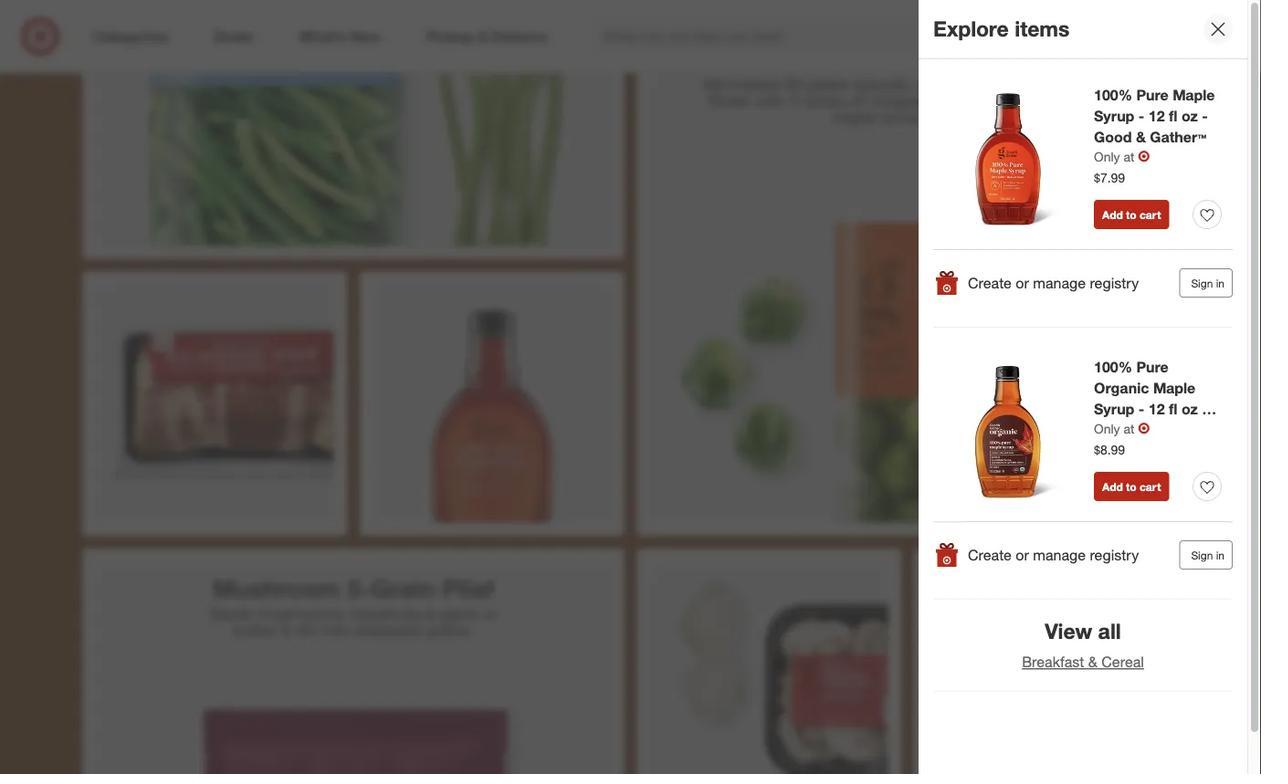 Task type: locate. For each thing, give the bounding box(es) containing it.
with
[[1020, 74, 1050, 94], [755, 91, 786, 111], [1078, 91, 1108, 111]]

2 only from the top
[[1095, 421, 1121, 437]]

breakfast
[[1022, 653, 1085, 671]]

1 create or manage registry from the top
[[968, 274, 1139, 292]]

manage
[[1034, 274, 1086, 292], [1034, 546, 1086, 564]]

2 ¬ from the top
[[1139, 420, 1151, 438]]

1 registry from the top
[[1090, 274, 1139, 292]]

dialog
[[919, 0, 1262, 775]]

1 vertical spatial sign in button
[[1180, 541, 1233, 570]]

0 vertical spatial good
[[1095, 128, 1132, 146]]

sign for 100% pure organic maple syrup - 12 fl oz - good & gather™
[[1192, 549, 1214, 562]]

good
[[1095, 128, 1132, 146], [1095, 421, 1132, 439]]

100% right olive
[[1095, 86, 1133, 104]]

maple right organic
[[1154, 379, 1196, 397]]

1 vertical spatial fl
[[1169, 400, 1178, 418]]

cart down '100% pure maple syrup - 12 fl oz - good & gather™ only at ¬'
[[1140, 208, 1162, 222]]

0 vertical spatial sign
[[1192, 276, 1214, 290]]

oz
[[1182, 107, 1199, 125], [1182, 400, 1199, 418]]

brussels up sprouts,
[[807, 44, 910, 74]]

1 vertical spatial in
[[1217, 549, 1225, 562]]

maple up smash
[[890, 19, 962, 49]]

0 vertical spatial 12
[[1149, 107, 1165, 125]]

1 pure from the top
[[1137, 86, 1169, 104]]

drizzle
[[1024, 91, 1073, 111]]

registry for 100% pure organic maple syrup - 12 fl oz - good & gather™
[[1090, 546, 1139, 564]]

2 sign from the top
[[1192, 549, 1214, 562]]

pure for maple
[[1137, 359, 1169, 376]]

1 vertical spatial or
[[1016, 546, 1030, 564]]

organic
[[1095, 379, 1150, 397]]

add to cart button down $7.99
[[1095, 200, 1170, 229]]

sign in button
[[1180, 269, 1233, 298], [1180, 541, 1233, 570]]

1 manage from the top
[[1034, 274, 1086, 292]]

1 vertical spatial oz
[[1182, 400, 1199, 418]]

2 or from the top
[[1016, 546, 1030, 564]]

1 oz from the top
[[1182, 107, 1199, 125]]

0 vertical spatial gather™
[[1151, 128, 1207, 146]]

good up $7.99
[[1095, 128, 1132, 146]]

1 vertical spatial create
[[968, 546, 1012, 564]]

brussels left of
[[786, 74, 849, 94]]

with right toss
[[1020, 74, 1050, 94]]

2 oz from the top
[[1182, 400, 1199, 418]]

gather™
[[1151, 128, 1207, 146], [1151, 421, 1207, 439]]

add for 100% pure organic maple syrup - 12 fl oz - good & gather™
[[1103, 480, 1124, 494]]

view all
[[1045, 619, 1122, 644]]

What can we help you find? suggestions appear below search field
[[593, 16, 1031, 57]]

sign in for 100% pure maple syrup - 12 fl oz - good & gather™
[[1192, 276, 1225, 290]]

add to cart
[[1103, 208, 1162, 222], [1103, 480, 1162, 494]]

1 cart from the top
[[1140, 208, 1162, 222]]

manage for 100% pure organic maple syrup - 12 fl oz - good & gather™
[[1034, 546, 1086, 564]]

registry for 100% pure maple syrup - 12 fl oz - good & gather™
[[1090, 274, 1139, 292]]

search button
[[1018, 16, 1062, 60]]

0 vertical spatial maple
[[890, 19, 962, 49]]

create or manage registry for 100% pure organic maple syrup - 12 fl oz - good & gather™
[[968, 546, 1139, 564]]

1 add from the top
[[1103, 208, 1124, 222]]

1 vertical spatial 12
[[1149, 400, 1165, 418]]

2 add from the top
[[1103, 480, 1124, 494]]

0 vertical spatial sign in
[[1192, 276, 1225, 290]]

add to cart button down $8.99
[[1095, 472, 1170, 502]]

of
[[850, 91, 864, 111]]

mushroom 5-grain pilaf sauté mushrooms, hazelnuts & garlic in butter & stir into prepared grains.
[[209, 573, 502, 640]]

0 vertical spatial create
[[968, 274, 1012, 292]]

2 pure from the top
[[1137, 359, 1169, 376]]

2 add to cart button from the top
[[1095, 472, 1170, 502]]

1 vertical spatial 100%
[[1095, 359, 1133, 376]]

microwave
[[703, 74, 781, 94]]

&
[[970, 74, 980, 94], [926, 107, 936, 127], [1136, 128, 1147, 146], [1136, 421, 1147, 439], [426, 604, 436, 624], [281, 621, 292, 640], [1089, 653, 1098, 671]]

to
[[1127, 208, 1137, 222], [1127, 480, 1137, 494]]

0 vertical spatial or
[[1016, 274, 1030, 292]]

2 sign in from the top
[[1192, 549, 1225, 562]]

only up $8.99
[[1095, 421, 1121, 437]]

2 gather™ from the top
[[1151, 421, 1207, 439]]

maple inside the smashed maple bacon brussels sprouts microwave brussels sprouts, smash & toss with olive oil. roast with 3 slices of chopped raw bacon. drizzle with maple syrup & serve!
[[890, 19, 962, 49]]

0 vertical spatial add to cart button
[[1095, 200, 1170, 229]]

1 fl from the top
[[1169, 107, 1178, 125]]

mushroom
[[213, 573, 340, 604]]

at up $7.99
[[1124, 149, 1135, 165]]

pure
[[1137, 86, 1169, 104], [1137, 359, 1169, 376]]

1 syrup from the top
[[1095, 107, 1135, 125]]

maple down 7 link
[[1173, 86, 1216, 104]]

100%
[[1095, 86, 1133, 104], [1095, 359, 1133, 376]]

syrup inside '100% pure maple syrup - 12 fl oz - good & gather™ only at ¬'
[[1095, 107, 1135, 125]]

sprouts
[[917, 44, 1010, 74]]

0 vertical spatial in
[[1217, 276, 1225, 290]]

1 or from the top
[[1016, 274, 1030, 292]]

registry
[[1090, 274, 1139, 292], [1090, 546, 1139, 564]]

-
[[1139, 107, 1145, 125], [1203, 107, 1209, 125], [1139, 400, 1145, 418], [1203, 400, 1209, 418]]

1 ¬ from the top
[[1139, 148, 1151, 165]]

100% inside 100% pure organic maple syrup - 12 fl oz - good & gather™
[[1095, 359, 1133, 376]]

create or manage registry
[[968, 274, 1139, 292], [968, 546, 1139, 564]]

create
[[968, 274, 1012, 292], [968, 546, 1012, 564]]

2 sign in button from the top
[[1180, 541, 1233, 570]]

cart for 100% pure maple syrup - 12 fl oz - good & gather™
[[1140, 208, 1162, 222]]

1 vertical spatial only
[[1095, 421, 1121, 437]]

0 vertical spatial 100%
[[1095, 86, 1133, 104]]

100% inside '100% pure maple syrup - 12 fl oz - good & gather™ only at ¬'
[[1095, 86, 1133, 104]]

hazelnuts
[[351, 604, 421, 624]]

1 vertical spatial at
[[1124, 421, 1135, 437]]

2 vertical spatial maple
[[1154, 379, 1196, 397]]

2 at from the top
[[1124, 421, 1135, 437]]

2 to from the top
[[1127, 480, 1137, 494]]

2 vertical spatial in
[[485, 604, 498, 624]]

2 registry from the top
[[1090, 546, 1139, 564]]

bacon
[[969, 19, 1044, 49]]

sign in button for 100% pure maple syrup - 12 fl oz - good & gather™
[[1180, 269, 1233, 298]]

2 good from the top
[[1095, 421, 1132, 439]]

at up $8.99
[[1124, 421, 1135, 437]]

1 vertical spatial manage
[[1034, 546, 1086, 564]]

roast
[[708, 91, 751, 111]]

100% for 100% pure organic maple syrup - 12 fl oz - good & gather™
[[1095, 359, 1133, 376]]

fl
[[1169, 107, 1178, 125], [1169, 400, 1178, 418]]

100% pure maple syrup - 12 fl oz - good & gather™ image
[[934, 85, 1084, 235], [934, 85, 1084, 235]]

good up $8.99
[[1095, 421, 1132, 439]]

1 vertical spatial pure
[[1137, 359, 1169, 376]]

1 vertical spatial registry
[[1090, 546, 1139, 564]]

add down $8.99
[[1103, 480, 1124, 494]]

oil.
[[1093, 74, 1113, 94]]

1 vertical spatial add to cart button
[[1095, 472, 1170, 502]]

oz inside 100% pure organic maple syrup - 12 fl oz - good & gather™
[[1182, 400, 1199, 418]]

2 manage from the top
[[1034, 546, 1086, 564]]

2 fl from the top
[[1169, 400, 1178, 418]]

syrup
[[1095, 107, 1135, 125], [1095, 400, 1135, 418]]

0 vertical spatial only
[[1095, 149, 1121, 165]]

0 vertical spatial syrup
[[1095, 107, 1135, 125]]

1 create from the top
[[968, 274, 1012, 292]]

only at ¬
[[1095, 420, 1151, 438]]

add to cart button
[[1095, 200, 1170, 229], [1095, 472, 1170, 502]]

0 vertical spatial cart
[[1140, 208, 1162, 222]]

100% pure maple syrup - 12 fl oz - good & gather™ only at ¬
[[1095, 86, 1216, 165]]

0 vertical spatial create or manage registry
[[968, 274, 1139, 292]]

1 sign in from the top
[[1192, 276, 1225, 290]]

grains.
[[426, 621, 474, 640]]

in for 100% pure organic maple syrup - 12 fl oz - good & gather™
[[1217, 549, 1225, 562]]

1 vertical spatial to
[[1127, 480, 1137, 494]]

0 vertical spatial pure
[[1137, 86, 1169, 104]]

0 vertical spatial to
[[1127, 208, 1137, 222]]

all
[[1099, 619, 1122, 644]]

1 add to cart button from the top
[[1095, 200, 1170, 229]]

sign
[[1192, 276, 1214, 290], [1192, 549, 1214, 562]]

0 vertical spatial fl
[[1169, 107, 1178, 125]]

brussels
[[807, 44, 910, 74], [786, 74, 849, 94]]

only
[[1095, 149, 1121, 165], [1095, 421, 1121, 437]]

garlic
[[441, 604, 481, 624]]

1 vertical spatial good
[[1095, 421, 1132, 439]]

add down $7.99
[[1103, 208, 1124, 222]]

1 vertical spatial syrup
[[1095, 400, 1135, 418]]

1 vertical spatial cart
[[1140, 480, 1162, 494]]

at
[[1124, 149, 1135, 165], [1124, 421, 1135, 437]]

2 add to cart from the top
[[1103, 480, 1162, 494]]

5-
[[347, 573, 371, 604]]

0 vertical spatial sign in button
[[1180, 269, 1233, 298]]

into
[[323, 621, 350, 640]]

1 sign from the top
[[1192, 276, 1214, 290]]

1 vertical spatial add
[[1103, 480, 1124, 494]]

0 vertical spatial ¬
[[1139, 148, 1151, 165]]

syrup
[[881, 107, 921, 127]]

in
[[1217, 276, 1225, 290], [1217, 549, 1225, 562], [485, 604, 498, 624]]

1 gather™ from the top
[[1151, 128, 1207, 146]]

pure up organic
[[1137, 359, 1169, 376]]

pure inside 100% pure organic maple syrup - 12 fl oz - good & gather™
[[1137, 359, 1169, 376]]

1 vertical spatial sign in
[[1192, 549, 1225, 562]]

1 12 from the top
[[1149, 107, 1165, 125]]

smashed
[[772, 19, 883, 49]]

or
[[1016, 274, 1030, 292], [1016, 546, 1030, 564]]

explore
[[934, 16, 1009, 42]]

1 vertical spatial create or manage registry
[[968, 546, 1139, 564]]

0 vertical spatial add to cart
[[1103, 208, 1162, 222]]

2 horizontal spatial with
[[1078, 91, 1108, 111]]

1 vertical spatial sign
[[1192, 549, 1214, 562]]

1 sign in button from the top
[[1180, 269, 1233, 298]]

smashed maple bacon brussels sprouts microwave brussels sprouts, smash & toss with olive oil. roast with 3 slices of chopped raw bacon. drizzle with maple syrup & serve!
[[703, 19, 1118, 127]]

12 inside 100% pure organic maple syrup - 12 fl oz - good & gather™
[[1149, 400, 1165, 418]]

add to cart down $7.99
[[1103, 208, 1162, 222]]

0 vertical spatial add
[[1103, 208, 1124, 222]]

with left 3
[[755, 91, 786, 111]]

1 vertical spatial add to cart
[[1103, 480, 1162, 494]]

with right drizzle
[[1078, 91, 1108, 111]]

2 create or manage registry from the top
[[968, 546, 1139, 564]]

add to cart down $8.99
[[1103, 480, 1162, 494]]

gather™ inside 100% pure organic maple syrup - 12 fl oz - good & gather™
[[1151, 421, 1207, 439]]

0 vertical spatial at
[[1124, 149, 1135, 165]]

2 cart from the top
[[1140, 480, 1162, 494]]

only inside '100% pure maple syrup - 12 fl oz - good & gather™ only at ¬'
[[1095, 149, 1121, 165]]

0 vertical spatial oz
[[1182, 107, 1199, 125]]

0 vertical spatial registry
[[1090, 274, 1139, 292]]

1 to from the top
[[1127, 208, 1137, 222]]

2 12 from the top
[[1149, 400, 1165, 418]]

1 100% from the top
[[1095, 86, 1133, 104]]

100% pure organic maple syrup - 12 fl oz - good & gather™ image
[[934, 357, 1084, 507], [934, 357, 1084, 507]]

mushrooms,
[[256, 604, 347, 624]]

¬
[[1139, 148, 1151, 165], [1139, 420, 1151, 438]]

stir
[[296, 621, 319, 640]]

pure right oil.
[[1137, 86, 1169, 104]]

1 at from the top
[[1124, 149, 1135, 165]]

cart for 100% pure organic maple syrup - 12 fl oz - good & gather™
[[1140, 480, 1162, 494]]

cereal
[[1102, 653, 1145, 671]]

2 syrup from the top
[[1095, 400, 1135, 418]]

0 vertical spatial manage
[[1034, 274, 1086, 292]]

sign in
[[1192, 276, 1225, 290], [1192, 549, 1225, 562]]

1 good from the top
[[1095, 128, 1132, 146]]

cart down "only at ¬"
[[1140, 480, 1162, 494]]

cart
[[1140, 208, 1162, 222], [1140, 480, 1162, 494]]

12
[[1149, 107, 1165, 125], [1149, 400, 1165, 418]]

gather™ inside '100% pure maple syrup - 12 fl oz - good & gather™ only at ¬'
[[1151, 128, 1207, 146]]

1 only from the top
[[1095, 149, 1121, 165]]

2 create from the top
[[968, 546, 1012, 564]]

pure for syrup
[[1137, 86, 1169, 104]]

100% up organic
[[1095, 359, 1133, 376]]

syrup up "only at ¬"
[[1095, 400, 1135, 418]]

sprouts,
[[854, 74, 912, 94]]

view
[[1045, 619, 1093, 644]]

maple
[[890, 19, 962, 49], [1173, 86, 1216, 104], [1154, 379, 1196, 397]]

2 100% from the top
[[1095, 359, 1133, 376]]

sign in for 100% pure organic maple syrup - 12 fl oz - good & gather™
[[1192, 549, 1225, 562]]

only up $7.99
[[1095, 149, 1121, 165]]

1 vertical spatial maple
[[1173, 86, 1216, 104]]

smash
[[917, 74, 965, 94]]

1 vertical spatial gather™
[[1151, 421, 1207, 439]]

prepared
[[355, 621, 422, 640]]

1 vertical spatial ¬
[[1139, 420, 1151, 438]]

in inside mushroom 5-grain pilaf sauté mushrooms, hazelnuts & garlic in butter & stir into prepared grains.
[[485, 604, 498, 624]]

breakfast & cereal
[[1022, 653, 1145, 671]]

pure inside '100% pure maple syrup - 12 fl oz - good & gather™ only at ¬'
[[1137, 86, 1169, 104]]

sauté
[[209, 604, 252, 624]]

syrup down oil.
[[1095, 107, 1135, 125]]

1 add to cart from the top
[[1103, 208, 1162, 222]]

add
[[1103, 208, 1124, 222], [1103, 480, 1124, 494]]

syrup inside 100% pure organic maple syrup - 12 fl oz - good & gather™
[[1095, 400, 1135, 418]]



Task type: describe. For each thing, give the bounding box(es) containing it.
chopped
[[869, 91, 934, 111]]

dialog containing explore items
[[919, 0, 1262, 775]]

0 horizontal spatial with
[[755, 91, 786, 111]]

toss
[[985, 74, 1016, 94]]

search
[[1018, 29, 1062, 47]]

breakfast & cereal link
[[1022, 653, 1145, 671]]

add to cart button for 100% pure maple syrup - 12 fl oz - good & gather™
[[1095, 200, 1170, 229]]

to for 100% pure organic maple syrup - 12 fl oz - good & gather™
[[1127, 480, 1137, 494]]

or for 100% pure organic maple syrup - 12 fl oz - good & gather™
[[1016, 546, 1030, 564]]

fl inside '100% pure maple syrup - 12 fl oz - good & gather™ only at ¬'
[[1169, 107, 1178, 125]]

sign for 100% pure maple syrup - 12 fl oz - good & gather™
[[1192, 276, 1214, 290]]

at inside "only at ¬"
[[1124, 421, 1135, 437]]

or for 100% pure maple syrup - 12 fl oz - good & gather™
[[1016, 274, 1030, 292]]

fl inside 100% pure organic maple syrup - 12 fl oz - good & gather™
[[1169, 400, 1178, 418]]

explore items
[[934, 16, 1070, 42]]

3
[[790, 91, 799, 111]]

at inside '100% pure maple syrup - 12 fl oz - good & gather™ only at ¬'
[[1124, 149, 1135, 165]]

grain
[[371, 573, 435, 604]]

100% pure organic maple syrup - 12 fl oz - good & gather™ link
[[1095, 357, 1222, 439]]

oz inside '100% pure maple syrup - 12 fl oz - good & gather™ only at ¬'
[[1182, 107, 1199, 125]]

butter
[[233, 621, 277, 640]]

$7.99
[[1095, 170, 1126, 186]]

in for 100% pure maple syrup - 12 fl oz - good & gather™
[[1217, 276, 1225, 290]]

create or manage registry for 100% pure maple syrup - 12 fl oz - good & gather™
[[968, 274, 1139, 292]]

& inside 100% pure organic maple syrup - 12 fl oz - good & gather™
[[1136, 421, 1147, 439]]

sign in button for 100% pure organic maple syrup - 12 fl oz - good & gather™
[[1180, 541, 1233, 570]]

7
[[1231, 19, 1236, 30]]

good inside '100% pure maple syrup - 12 fl oz - good & gather™ only at ¬'
[[1095, 128, 1132, 146]]

1 horizontal spatial with
[[1020, 74, 1050, 94]]

100% pure organic maple syrup - 12 fl oz - good & gather™
[[1095, 359, 1209, 439]]

olive
[[1055, 74, 1088, 94]]

$8.99
[[1095, 442, 1126, 458]]

7 link
[[1203, 16, 1243, 57]]

raw
[[939, 91, 965, 111]]

100% pure maple syrup - 12 fl oz - good & gather™ link
[[1095, 85, 1222, 148]]

add to cart for 100% pure organic maple syrup - 12 fl oz - good & gather™
[[1103, 480, 1162, 494]]

slices
[[804, 91, 845, 111]]

create for 100% pure organic maple syrup - 12 fl oz - good & gather™
[[968, 546, 1012, 564]]

items
[[1015, 16, 1070, 42]]

& inside '100% pure maple syrup - 12 fl oz - good & gather™ only at ¬'
[[1136, 128, 1147, 146]]

create for 100% pure maple syrup - 12 fl oz - good & gather™
[[968, 274, 1012, 292]]

maple inside '100% pure maple syrup - 12 fl oz - good & gather™ only at ¬'
[[1173, 86, 1216, 104]]

good inside 100% pure organic maple syrup - 12 fl oz - good & gather™
[[1095, 421, 1132, 439]]

serve!
[[941, 107, 985, 127]]

¬ inside '100% pure maple syrup - 12 fl oz - good & gather™ only at ¬'
[[1139, 148, 1151, 165]]

add to cart button for 100% pure organic maple syrup - 12 fl oz - good & gather™
[[1095, 472, 1170, 502]]

maple
[[831, 107, 876, 127]]

add for 100% pure maple syrup - 12 fl oz - good & gather™
[[1103, 208, 1124, 222]]

pilaf
[[442, 573, 495, 604]]

bacon.
[[970, 91, 1019, 111]]

to for 100% pure maple syrup - 12 fl oz - good & gather™
[[1127, 208, 1137, 222]]

add to cart for 100% pure maple syrup - 12 fl oz - good & gather™
[[1103, 208, 1162, 222]]

only inside "only at ¬"
[[1095, 421, 1121, 437]]

100% for 100% pure maple syrup - 12 fl oz - good & gather™ only at ¬
[[1095, 86, 1133, 104]]

12 inside '100% pure maple syrup - 12 fl oz - good & gather™ only at ¬'
[[1149, 107, 1165, 125]]

manage for 100% pure maple syrup - 12 fl oz - good & gather™
[[1034, 274, 1086, 292]]

maple inside 100% pure organic maple syrup - 12 fl oz - good & gather™
[[1154, 379, 1196, 397]]



Task type: vqa. For each thing, say whether or not it's contained in the screenshot.
1st Create or manage registry
yes



